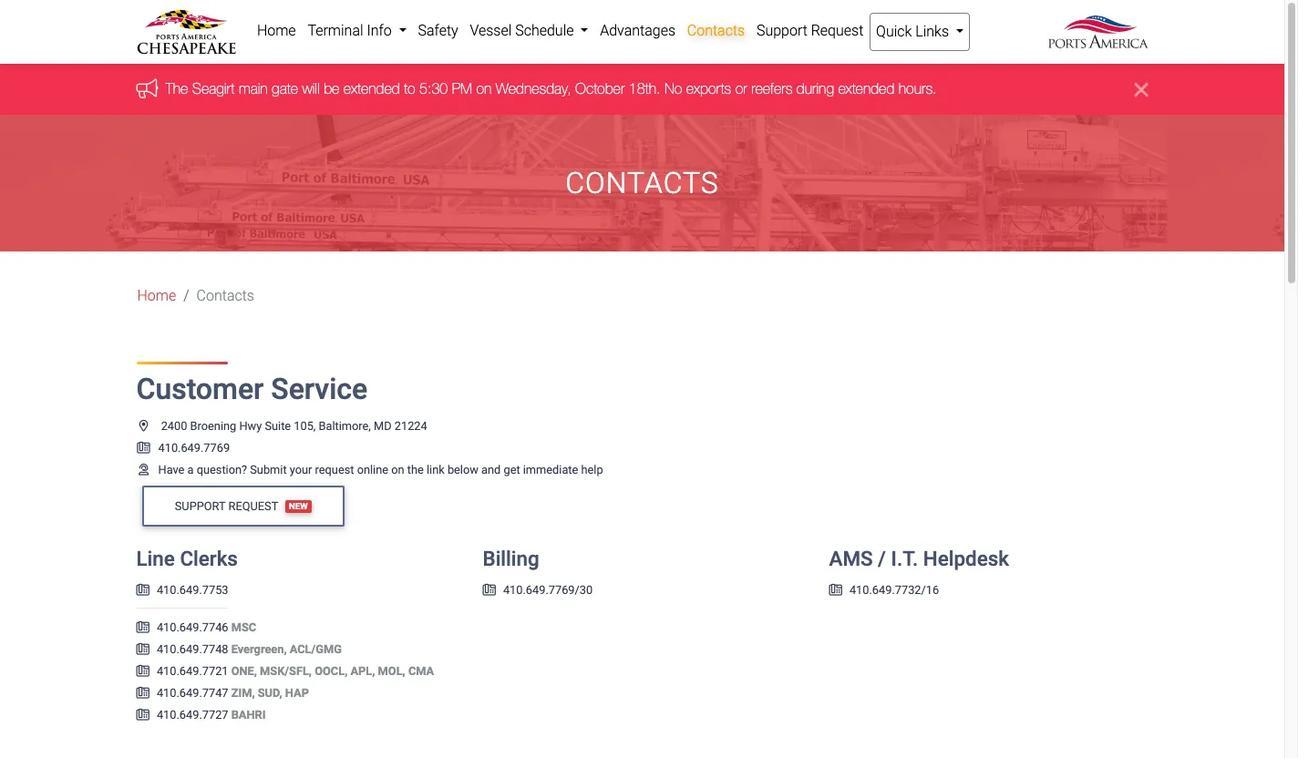 Task type: vqa. For each thing, say whether or not it's contained in the screenshot.
Close icon
yes



Task type: describe. For each thing, give the bounding box(es) containing it.
support inside support request link
[[757, 22, 808, 39]]

1 extended from the left
[[344, 81, 400, 97]]

online
[[357, 463, 389, 477]]

quick links
[[877, 23, 953, 40]]

phone office image for 410.649.7746
[[136, 623, 149, 635]]

new
[[289, 502, 308, 512]]

410.649.7747
[[157, 687, 228, 701]]

0 horizontal spatial support request
[[175, 500, 278, 513]]

customer
[[136, 372, 264, 407]]

and
[[482, 463, 501, 477]]

0 vertical spatial home link
[[251, 13, 302, 49]]

close image
[[1135, 79, 1149, 101]]

410.649.7721 one, msk/sfl, oocl, apl, mol, cma
[[157, 665, 434, 679]]

hap
[[285, 687, 309, 701]]

link
[[427, 463, 445, 477]]

october
[[576, 81, 625, 97]]

410.649.7747 zim, sud, hap
[[157, 687, 309, 701]]

broening
[[190, 419, 236, 433]]

vessel schedule link
[[464, 13, 594, 49]]

clerks
[[180, 548, 238, 571]]

quick links link
[[870, 13, 971, 51]]

map marker alt image
[[136, 421, 151, 433]]

to
[[404, 81, 416, 97]]

seagirt
[[192, 81, 235, 97]]

/
[[878, 548, 886, 571]]

phone office image for 410.649.7748
[[136, 645, 149, 657]]

during
[[797, 81, 835, 97]]

line
[[136, 548, 175, 571]]

sud,
[[258, 687, 282, 701]]

a
[[187, 463, 194, 477]]

safety
[[418, 22, 458, 39]]

mol,
[[378, 665, 406, 679]]

410.649.7746 msc
[[157, 621, 256, 635]]

410.649.7732/16
[[850, 584, 940, 598]]

0 horizontal spatial on
[[391, 463, 405, 477]]

the seagirt main gate will be extended to 5:30 pm on wednesday, october 18th.  no exports or reefers during extended hours. alert
[[0, 64, 1285, 115]]

1 vertical spatial contacts
[[566, 166, 719, 201]]

msk/sfl,
[[260, 665, 312, 679]]

billing
[[483, 548, 540, 571]]

the seagirt main gate will be extended to 5:30 pm on wednesday, october 18th.  no exports or reefers during extended hours. link
[[166, 81, 937, 97]]

410.649.7748
[[157, 643, 228, 657]]

line clerks
[[136, 548, 238, 571]]

zim,
[[231, 687, 255, 701]]

410.649.7753 link
[[136, 584, 228, 598]]

evergreen,
[[231, 643, 287, 657]]

410.649.7769/30
[[503, 584, 593, 598]]

question?
[[197, 463, 247, 477]]

be
[[324, 81, 340, 97]]

terminal info
[[308, 22, 395, 39]]

gate
[[272, 81, 298, 97]]

i.t.
[[892, 548, 919, 571]]

terminal
[[308, 22, 363, 39]]

410.649.7748 evergreen, acl/gmg
[[157, 643, 342, 657]]

cma
[[408, 665, 434, 679]]

reefers
[[752, 81, 793, 97]]

phone office image for 410.649.7769/30
[[483, 586, 496, 597]]

safety link
[[412, 13, 464, 49]]

410.649.7769/30 link
[[483, 584, 593, 598]]

1 horizontal spatial request
[[811, 22, 864, 39]]

support request link
[[751, 13, 870, 49]]

vessel schedule
[[470, 22, 578, 39]]

quick
[[877, 23, 912, 40]]

get
[[504, 463, 520, 477]]

phone office image for 410.649.7769
[[136, 443, 151, 455]]

advantages link
[[594, 13, 682, 49]]

one,
[[231, 665, 257, 679]]

suite
[[265, 419, 291, 433]]

vessel
[[470, 22, 512, 39]]

phone office image for 410.649.7747
[[136, 689, 149, 700]]

410.649.7732/16 link
[[829, 584, 940, 598]]

bullhorn image
[[136, 78, 166, 98]]



Task type: locate. For each thing, give the bounding box(es) containing it.
1 vertical spatial home link
[[137, 286, 176, 308]]

410.649.7769
[[158, 441, 230, 455]]

1 vertical spatial home
[[137, 288, 176, 305]]

1 vertical spatial support request
[[175, 500, 278, 513]]

acl/gmg
[[290, 643, 342, 657]]

phone office image down billing
[[483, 586, 496, 597]]

the seagirt main gate will be extended to 5:30 pm on wednesday, october 18th.  no exports or reefers during extended hours.
[[166, 81, 937, 97]]

phone office image
[[136, 443, 151, 455], [483, 586, 496, 597], [136, 645, 149, 657], [136, 667, 149, 679], [136, 689, 149, 700]]

pm
[[452, 81, 472, 97]]

apl,
[[351, 665, 375, 679]]

1 vertical spatial support
[[175, 500, 226, 513]]

help
[[581, 463, 603, 477]]

user headset image
[[136, 465, 151, 477]]

support up reefers
[[757, 22, 808, 39]]

410.649.7746
[[157, 621, 228, 635]]

2 vertical spatial contacts
[[197, 288, 254, 305]]

will
[[302, 81, 320, 97]]

phone office image inside the 410.649.7753 link
[[136, 586, 149, 597]]

0 vertical spatial request
[[811, 22, 864, 39]]

phone office image left 410.649.7727
[[136, 711, 149, 722]]

phone office image down line
[[136, 586, 149, 597]]

410.649.7727 bahri
[[157, 709, 266, 723]]

home for the bottommost home link
[[137, 288, 176, 305]]

advantages
[[600, 22, 676, 39]]

bahri
[[231, 709, 266, 723]]

phone office image for 410.649.7721
[[136, 667, 149, 679]]

links
[[916, 23, 949, 40]]

410.649.7753
[[157, 584, 228, 598]]

on
[[477, 81, 492, 97], [391, 463, 405, 477]]

request left the quick
[[811, 22, 864, 39]]

have a question? submit your request online on the link below and get immediate help link
[[136, 463, 603, 477]]

410.649.7721
[[157, 665, 228, 679]]

extended
[[344, 81, 400, 97], [839, 81, 895, 97]]

0 horizontal spatial home link
[[137, 286, 176, 308]]

phone office image left the "410.649.7746"
[[136, 623, 149, 635]]

21224
[[395, 419, 427, 433]]

2400
[[161, 419, 187, 433]]

extended right during
[[839, 81, 895, 97]]

request down submit
[[228, 500, 278, 513]]

phone office image inside 410.649.7769/30 link
[[483, 586, 496, 597]]

phone office image up the user headset icon
[[136, 443, 151, 455]]

info
[[367, 22, 392, 39]]

ams / i.t. helpdesk
[[829, 548, 1010, 571]]

phone office image left 410.649.7748
[[136, 645, 149, 657]]

contacts link
[[682, 13, 751, 49]]

hwy
[[239, 419, 262, 433]]

main
[[239, 81, 268, 97]]

the
[[407, 463, 424, 477]]

service
[[271, 372, 368, 407]]

below
[[448, 463, 479, 477]]

105,
[[294, 419, 316, 433]]

18th.
[[629, 81, 661, 97]]

phone office image down the ams
[[829, 586, 843, 597]]

hours.
[[899, 81, 937, 97]]

or
[[736, 81, 748, 97]]

request
[[811, 22, 864, 39], [228, 500, 278, 513]]

0 horizontal spatial support
[[175, 500, 226, 513]]

support request up during
[[757, 22, 864, 39]]

phone office image for 410.649.7727
[[136, 711, 149, 722]]

0 vertical spatial contacts
[[687, 22, 745, 39]]

1 horizontal spatial support
[[757, 22, 808, 39]]

support down a
[[175, 500, 226, 513]]

support request
[[757, 22, 864, 39], [175, 500, 278, 513]]

on left the
[[391, 463, 405, 477]]

have
[[158, 463, 185, 477]]

on inside alert
[[477, 81, 492, 97]]

410.649.7769 link
[[136, 441, 230, 455]]

0 horizontal spatial extended
[[344, 81, 400, 97]]

schedule
[[515, 22, 574, 39]]

have a question? submit your request online on the link below and get immediate help
[[158, 463, 603, 477]]

oocl,
[[315, 665, 348, 679]]

0 vertical spatial support request
[[757, 22, 864, 39]]

msc
[[231, 621, 256, 635]]

no
[[665, 81, 683, 97]]

1 horizontal spatial support request
[[757, 22, 864, 39]]

1 vertical spatial on
[[391, 463, 405, 477]]

0 vertical spatial home
[[257, 22, 296, 39]]

support
[[757, 22, 808, 39], [175, 500, 226, 513]]

submit
[[250, 463, 287, 477]]

terminal info link
[[302, 13, 412, 49]]

1 horizontal spatial home
[[257, 22, 296, 39]]

0 horizontal spatial home
[[137, 288, 176, 305]]

phone office image
[[136, 586, 149, 597], [829, 586, 843, 597], [136, 623, 149, 635], [136, 711, 149, 722]]

wednesday,
[[496, 81, 571, 97]]

phone office image inside 410.649.7769 link
[[136, 443, 151, 455]]

1 vertical spatial request
[[228, 500, 278, 513]]

2400 broening hwy suite 105, baltimore, md 21224
[[161, 419, 427, 433]]

request
[[315, 463, 354, 477]]

customer service
[[136, 372, 368, 407]]

0 vertical spatial support
[[757, 22, 808, 39]]

410.649.7727
[[157, 709, 228, 723]]

0 horizontal spatial request
[[228, 500, 278, 513]]

1 horizontal spatial on
[[477, 81, 492, 97]]

phone office image inside 410.649.7732/16 "link"
[[829, 586, 843, 597]]

1 horizontal spatial home link
[[251, 13, 302, 49]]

ams
[[829, 548, 873, 571]]

phone office image left 410.649.7747
[[136, 689, 149, 700]]

extended left to
[[344, 81, 400, 97]]

on right pm
[[477, 81, 492, 97]]

your
[[290, 463, 312, 477]]

1 horizontal spatial extended
[[839, 81, 895, 97]]

0 vertical spatial on
[[477, 81, 492, 97]]

2400 broening hwy suite 105, baltimore, md 21224 link
[[136, 419, 427, 433]]

home for the top home link
[[257, 22, 296, 39]]

phone office image for 410.649.7753
[[136, 586, 149, 597]]

the
[[166, 81, 188, 97]]

phone office image left the 410.649.7721
[[136, 667, 149, 679]]

contacts
[[687, 22, 745, 39], [566, 166, 719, 201], [197, 288, 254, 305]]

helpdesk
[[924, 548, 1010, 571]]

md
[[374, 419, 392, 433]]

2 extended from the left
[[839, 81, 895, 97]]

5:30
[[420, 81, 448, 97]]

support request down the question?
[[175, 500, 278, 513]]

phone office image for 410.649.7732/16
[[829, 586, 843, 597]]

immediate
[[523, 463, 579, 477]]



